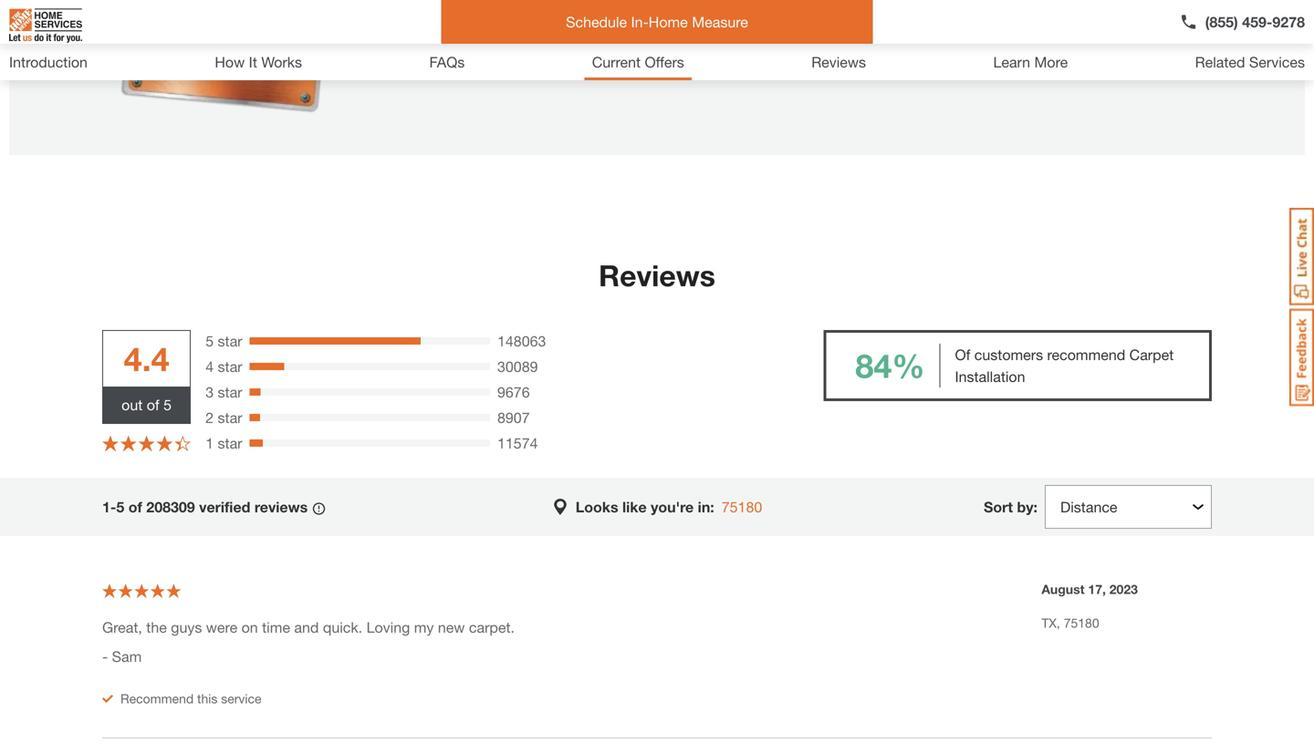 Task type: vqa. For each thing, say whether or not it's contained in the screenshot.
the 27.8 to the top
no



Task type: describe. For each thing, give the bounding box(es) containing it.
guys
[[171, 619, 202, 637]]

2
[[206, 409, 214, 427]]

2023
[[1110, 582, 1138, 597]]

credit
[[410, 57, 455, 76]]

it
[[249, 53, 257, 71]]

offers
[[645, 53, 684, 71]]

in:
[[698, 499, 715, 516]]

1 vertical spatial of
[[128, 499, 142, 516]]

out of 5
[[122, 397, 172, 414]]

in-
[[631, 13, 649, 31]]

time
[[262, 619, 290, 637]]

looks like you're in: 75180
[[576, 499, 762, 516]]

the
[[146, 619, 167, 637]]

148063
[[498, 333, 546, 350]]

more
[[1035, 53, 1068, 71]]

services
[[1250, 53, 1305, 71]]

8907 1 star
[[206, 409, 530, 452]]

customers
[[975, 346, 1043, 364]]

carpet.
[[469, 619, 515, 637]]

75180 link
[[722, 499, 762, 516]]

17,
[[1089, 582, 1106, 597]]

3
[[206, 384, 214, 401]]

1
[[206, 435, 214, 452]]

5 star
[[206, 333, 242, 350]]

explore credit options
[[351, 57, 517, 76]]

by:
[[1017, 499, 1038, 516]]

sort
[[984, 499, 1013, 516]]

1 ☆ ☆ ☆ ☆ ☆ from the top
[[102, 434, 191, 454]]

tx, 75180
[[1042, 616, 1100, 631]]

1 horizontal spatial 5
[[163, 397, 172, 414]]

schedule in-home measure
[[566, 13, 748, 31]]

reviews
[[255, 499, 308, 516]]

related services
[[1196, 53, 1305, 71]]

measure
[[692, 13, 748, 31]]

5 star link
[[206, 330, 242, 352]]

how
[[215, 53, 245, 71]]

9676
[[498, 384, 530, 401]]

sort by:
[[984, 499, 1038, 516]]

do it for you logo image
[[9, 1, 82, 50]]

learn
[[994, 53, 1031, 71]]

loving
[[367, 619, 410, 637]]

1-
[[102, 499, 116, 516]]

of customers recommend carpet installation
[[955, 346, 1174, 386]]

1 ★ ★ ★ ★ ★ from the top
[[102, 434, 191, 454]]

sam
[[112, 649, 142, 666]]

recommend
[[120, 692, 194, 707]]

30089
[[498, 358, 538, 376]]

home
[[649, 13, 688, 31]]

feedback link image
[[1290, 309, 1315, 407]]

tx,
[[1042, 616, 1061, 631]]

- sam
[[102, 649, 142, 666]]

(855) 459-9278 link
[[1180, 11, 1305, 33]]

459-
[[1243, 13, 1273, 31]]

148063 4 star
[[206, 333, 546, 376]]



Task type: locate. For each thing, give the bounding box(es) containing it.
★ ★ ★ ★ ★ down out of 5
[[102, 434, 191, 454]]

star for 2
[[218, 409, 242, 427]]

my
[[414, 619, 434, 637]]

0 horizontal spatial 75180
[[722, 499, 762, 516]]

★ ★ ★ ★ ★ up the
[[102, 583, 181, 600]]

faqs
[[429, 53, 465, 71]]

of right 1- on the left bottom
[[128, 499, 142, 516]]

august 17, 2023
[[1042, 582, 1138, 597]]

current
[[592, 53, 641, 71]]

2 ☆ ☆ ☆ ☆ ☆ from the top
[[102, 583, 181, 600]]

and
[[294, 619, 319, 637]]

208309
[[146, 499, 195, 516]]

verified
[[199, 499, 250, 516]]

2 vertical spatial 5
[[116, 499, 124, 516]]

☆ ☆ ☆ ☆ ☆ up the
[[102, 583, 181, 600]]

live chat image
[[1290, 208, 1315, 306]]

5 left 208309
[[116, 499, 124, 516]]

how it works
[[215, 53, 302, 71]]

on
[[242, 619, 258, 637]]

1 vertical spatial ★ ★ ★ ★ ★
[[102, 583, 181, 600]]

9278
[[1273, 13, 1305, 31]]

0 vertical spatial ☆ ☆ ☆ ☆ ☆
[[102, 434, 191, 454]]

current offers
[[592, 53, 684, 71]]

0 vertical spatial 75180
[[722, 499, 762, 516]]

0 vertical spatial ★ ★ ★ ★ ★
[[102, 434, 191, 454]]

3 star link
[[206, 382, 242, 403]]

1 vertical spatial 5
[[163, 397, 172, 414]]

of
[[147, 397, 159, 414], [128, 499, 142, 516]]

star
[[218, 333, 242, 350], [218, 358, 242, 376], [218, 384, 242, 401], [218, 409, 242, 427], [218, 435, 242, 452]]

star right 1
[[218, 435, 242, 452]]

recommend
[[1048, 346, 1126, 364]]

30089 3 star
[[206, 358, 538, 401]]

1-5 of 208309 verified reviews
[[102, 499, 312, 516]]

0 horizontal spatial of
[[128, 499, 142, 516]]

related
[[1196, 53, 1246, 71]]

★ ★ ★ ★ ★
[[102, 434, 191, 454], [102, 583, 181, 600]]

1 vertical spatial 75180
[[1064, 616, 1100, 631]]

of right out
[[147, 397, 159, 414]]

installation
[[955, 368, 1026, 386]]

0 vertical spatial of
[[147, 397, 159, 414]]

1 vertical spatial reviews
[[599, 258, 716, 293]]

(855)
[[1206, 13, 1239, 31]]

looks
[[576, 499, 619, 516]]

2 star link
[[206, 407, 242, 429]]

-
[[102, 649, 108, 666]]

4 star link
[[206, 356, 242, 378]]

4 star from the top
[[218, 409, 242, 427]]

0 vertical spatial reviews
[[812, 53, 866, 71]]

new
[[438, 619, 465, 637]]

0 horizontal spatial 5
[[116, 499, 124, 516]]

star inside 8907 1 star
[[218, 435, 242, 452]]

schedule in-home measure button
[[441, 0, 873, 44]]

75180 right in:
[[722, 499, 762, 516]]

5
[[206, 333, 214, 350], [163, 397, 172, 414], [116, 499, 124, 516]]

august
[[1042, 582, 1085, 597]]

were
[[206, 619, 237, 637]]

introduction
[[9, 53, 88, 71]]

you're
[[651, 499, 694, 516]]

like
[[623, 499, 647, 516]]

star for 4
[[218, 358, 242, 376]]

of
[[955, 346, 971, 364]]

quick.
[[323, 619, 363, 637]]

star right 3 at the left bottom of the page
[[218, 384, 242, 401]]

0 horizontal spatial reviews
[[599, 258, 716, 293]]

star for 3
[[218, 384, 242, 401]]

1 horizontal spatial reviews
[[812, 53, 866, 71]]

great, the guys were on time and quick. loving my new carpet.
[[102, 619, 515, 637]]

star right 4
[[218, 358, 242, 376]]

recommend this service
[[120, 692, 262, 707]]

star right 2
[[218, 409, 242, 427]]

11574
[[498, 435, 538, 452]]

learn more
[[994, 53, 1068, 71]]

star inside 9676 2 star
[[218, 409, 242, 427]]

☆ ☆ ☆ ☆ ☆
[[102, 434, 191, 454], [102, 583, 181, 600]]

2 star from the top
[[218, 358, 242, 376]]

(855) 459-9278
[[1206, 13, 1305, 31]]

84%
[[856, 346, 925, 386]]

schedule
[[566, 13, 627, 31]]

service
[[221, 692, 262, 707]]

star inside 30089 3 star
[[218, 384, 242, 401]]

explore credit options link
[[9, 0, 1305, 155], [351, 57, 530, 77]]

5 right out
[[163, 397, 172, 414]]

☆
[[102, 434, 119, 454], [120, 434, 137, 454], [138, 434, 155, 454], [156, 434, 173, 454], [175, 434, 191, 454], [102, 583, 117, 600], [118, 583, 133, 600], [134, 583, 149, 600], [150, 583, 165, 600], [166, 583, 181, 600]]

1 star link
[[206, 433, 242, 455]]

75180 right tx,
[[1064, 616, 1100, 631]]

★
[[102, 434, 119, 454], [120, 434, 137, 454], [138, 434, 155, 454], [156, 434, 173, 454], [175, 434, 191, 454], [102, 583, 117, 600], [118, 583, 133, 600], [134, 583, 149, 600], [150, 583, 165, 600], [166, 583, 181, 600]]

☆ ☆ ☆ ☆ ☆ down out of 5
[[102, 434, 191, 454]]

star inside 148063 4 star
[[218, 358, 242, 376]]

2 horizontal spatial 5
[[206, 333, 214, 350]]

1 vertical spatial ☆ ☆ ☆ ☆ ☆
[[102, 583, 181, 600]]

1 horizontal spatial 75180
[[1064, 616, 1100, 631]]

hd credit card image and orange credit card icon image
[[9, 0, 329, 155]]

explore
[[351, 57, 406, 76]]

4
[[206, 358, 214, 376]]

4.4
[[124, 340, 169, 379]]

2 ★ ★ ★ ★ ★ from the top
[[102, 583, 181, 600]]

star for 1
[[218, 435, 242, 452]]

9676 2 star
[[206, 384, 530, 427]]

1 horizontal spatial of
[[147, 397, 159, 414]]

this
[[197, 692, 218, 707]]

1 star from the top
[[218, 333, 242, 350]]

3 star from the top
[[218, 384, 242, 401]]

works
[[261, 53, 302, 71]]

out
[[122, 397, 143, 414]]

options
[[459, 57, 517, 76]]

0 vertical spatial 5
[[206, 333, 214, 350]]

carpet
[[1130, 346, 1174, 364]]

5 star from the top
[[218, 435, 242, 452]]

great,
[[102, 619, 142, 637]]

5 up 4
[[206, 333, 214, 350]]

star up 4 star link
[[218, 333, 242, 350]]

reviews
[[812, 53, 866, 71], [599, 258, 716, 293]]

8907
[[498, 409, 530, 427]]



